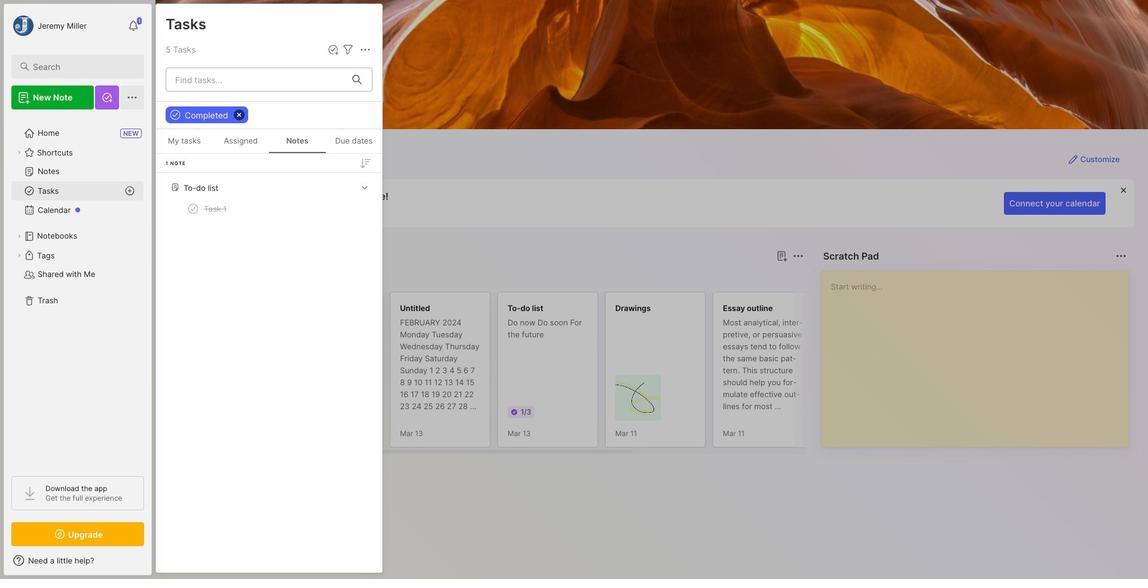 Task type: locate. For each thing, give the bounding box(es) containing it.
filter tasks image
[[341, 42, 355, 57]]

row
[[161, 198, 378, 220]]

new task image
[[327, 44, 339, 56]]

0 vertical spatial row group
[[156, 154, 382, 230]]

Start writing… text field
[[832, 271, 1129, 437]]

More actions and view options field
[[355, 42, 373, 57]]

collapse qa-tasks_sections_bynote_0 image
[[359, 181, 371, 193]]

tree
[[4, 117, 151, 466]]

Search text field
[[33, 61, 133, 72]]

main element
[[0, 0, 156, 579]]

task 1 0 cell
[[204, 203, 227, 215]]

1 vertical spatial row group
[[175, 292, 1036, 455]]

None search field
[[33, 59, 133, 74]]

row group
[[156, 154, 382, 230], [175, 292, 1036, 455]]

tab
[[177, 270, 212, 285]]

Find tasks… text field
[[168, 70, 345, 89]]

expand tags image
[[16, 252, 23, 259]]

Filter tasks field
[[341, 42, 355, 57]]



Task type: vqa. For each thing, say whether or not it's contained in the screenshot.
Tree
yes



Task type: describe. For each thing, give the bounding box(es) containing it.
WHAT'S NEW field
[[4, 551, 151, 570]]

click to collapse image
[[151, 557, 160, 571]]

thumbnail image
[[616, 375, 661, 421]]

none search field inside the main element
[[33, 59, 133, 74]]

Account field
[[11, 14, 87, 38]]

more actions and view options image
[[358, 42, 373, 57]]

tree inside the main element
[[4, 117, 151, 466]]

expand notebooks image
[[16, 233, 23, 240]]

Sort options field
[[358, 156, 373, 170]]

row inside row group
[[161, 198, 378, 220]]



